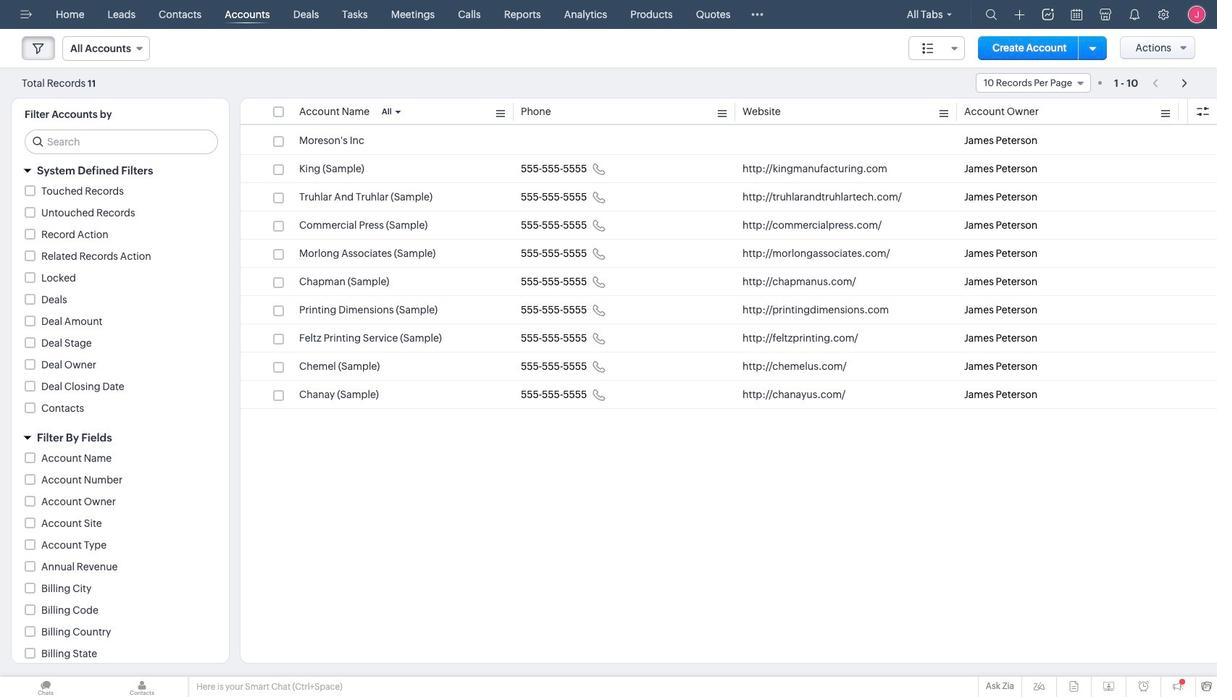 Task type: vqa. For each thing, say whether or not it's contained in the screenshot.
Smart
no



Task type: locate. For each thing, give the bounding box(es) containing it.
quick actions image
[[1015, 9, 1025, 20]]

search image
[[986, 9, 998, 20]]

configure settings image
[[1158, 9, 1170, 20]]

contacts image
[[96, 678, 188, 698]]

notifications image
[[1129, 9, 1141, 20]]

calendar image
[[1071, 9, 1083, 20]]

marketplace image
[[1100, 9, 1112, 20]]



Task type: describe. For each thing, give the bounding box(es) containing it.
sales motivator image
[[1042, 9, 1054, 20]]

chats image
[[0, 678, 91, 698]]



